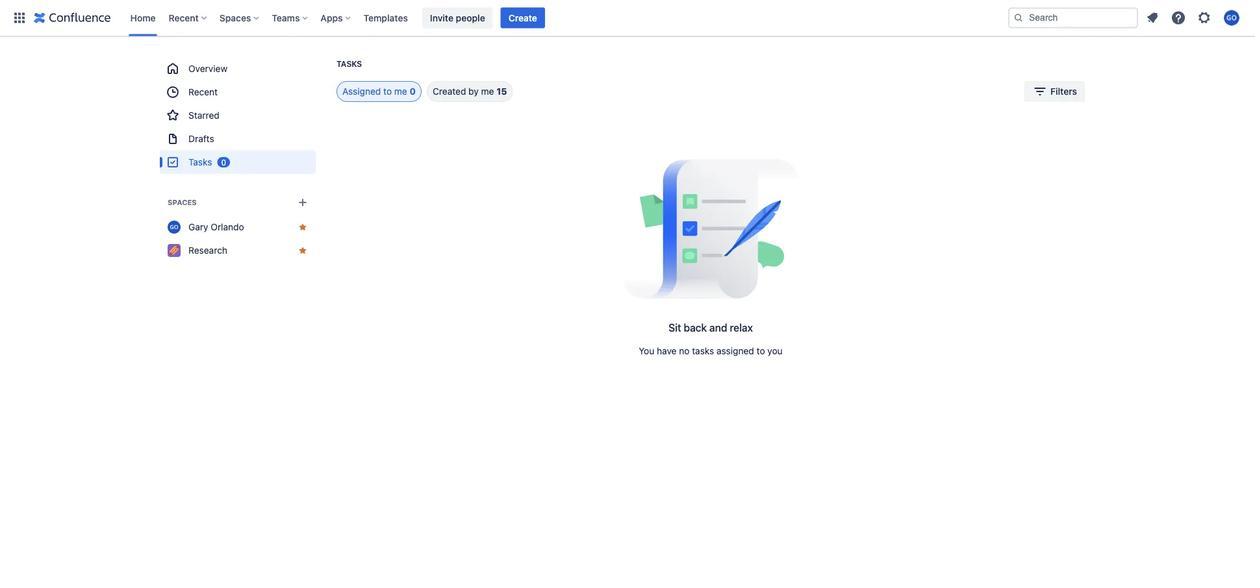 Task type: vqa. For each thing, say whether or not it's contained in the screenshot.
people
yes



Task type: describe. For each thing, give the bounding box(es) containing it.
recent button
[[165, 7, 212, 28]]

recent link
[[160, 81, 316, 104]]

create a space image
[[295, 195, 311, 211]]

gary
[[188, 222, 208, 233]]

starred link
[[160, 104, 316, 127]]

spaces button
[[216, 7, 264, 28]]

to inside tab list
[[383, 86, 392, 97]]

templates link
[[360, 7, 412, 28]]

your profile and preferences image
[[1224, 10, 1240, 26]]

drafts
[[188, 134, 214, 144]]

have
[[657, 346, 677, 357]]

starred
[[188, 110, 220, 121]]

Search field
[[1009, 7, 1138, 28]]

apps button
[[317, 7, 356, 28]]

by
[[469, 86, 479, 97]]

orlando
[[211, 222, 244, 233]]

back
[[684, 322, 707, 334]]

you
[[639, 346, 655, 357]]

assigned to me 0
[[342, 86, 416, 97]]

15
[[497, 86, 507, 97]]

invite
[[430, 12, 454, 23]]

1 horizontal spatial tasks
[[337, 59, 362, 69]]

you
[[768, 346, 783, 357]]

sit
[[669, 322, 681, 334]]

help icon image
[[1171, 10, 1187, 26]]

teams
[[272, 12, 300, 23]]

appswitcher icon image
[[12, 10, 27, 26]]

unstar this space image
[[298, 222, 308, 233]]

0 horizontal spatial spaces
[[168, 199, 197, 207]]

create
[[509, 12, 537, 23]]

filters
[[1051, 86, 1077, 97]]

templates
[[364, 12, 408, 23]]

notification icon image
[[1145, 10, 1161, 26]]

no
[[679, 346, 690, 357]]

gary orlando
[[188, 222, 244, 233]]

unstar this space image
[[298, 246, 308, 256]]

relax
[[730, 322, 753, 334]]

assigned
[[717, 346, 754, 357]]



Task type: locate. For each thing, give the bounding box(es) containing it.
create link
[[501, 7, 545, 28]]

tab list containing assigned to me
[[321, 81, 513, 102]]

me right assigned
[[394, 86, 407, 97]]

banner
[[0, 0, 1255, 36]]

1 vertical spatial tasks
[[188, 157, 212, 168]]

0 vertical spatial tasks
[[337, 59, 362, 69]]

0 vertical spatial spaces
[[220, 12, 251, 23]]

search image
[[1014, 13, 1024, 23]]

research
[[188, 245, 227, 256]]

1 me from the left
[[394, 86, 407, 97]]

teams button
[[268, 7, 313, 28]]

confluence image
[[34, 10, 111, 26], [34, 10, 111, 26]]

invite people
[[430, 12, 485, 23]]

1 horizontal spatial to
[[757, 346, 765, 357]]

0 vertical spatial recent
[[169, 12, 199, 23]]

to
[[383, 86, 392, 97], [757, 346, 765, 357]]

gary orlando link
[[160, 216, 316, 239]]

overview
[[188, 63, 228, 74]]

0 down "drafts" link
[[221, 158, 226, 167]]

0
[[410, 86, 416, 97], [221, 158, 226, 167]]

0 inside tab list
[[410, 86, 416, 97]]

banner containing home
[[0, 0, 1255, 36]]

me
[[394, 86, 407, 97], [481, 86, 494, 97]]

1 vertical spatial to
[[757, 346, 765, 357]]

0 horizontal spatial me
[[394, 86, 407, 97]]

tasks
[[692, 346, 714, 357]]

tasks
[[337, 59, 362, 69], [188, 157, 212, 168]]

1 vertical spatial 0
[[221, 158, 226, 167]]

to right assigned
[[383, 86, 392, 97]]

assigned
[[342, 86, 381, 97]]

0 vertical spatial 0
[[410, 86, 416, 97]]

spaces up gary
[[168, 199, 197, 207]]

apps
[[321, 12, 343, 23]]

0 horizontal spatial tasks
[[188, 157, 212, 168]]

recent inside dropdown button
[[169, 12, 199, 23]]

recent up starred at the top
[[188, 87, 218, 97]]

settings icon image
[[1197, 10, 1213, 26]]

created
[[433, 86, 466, 97]]

me for to
[[394, 86, 407, 97]]

1 vertical spatial spaces
[[168, 199, 197, 207]]

tab list
[[321, 81, 513, 102]]

to left you
[[757, 346, 765, 357]]

created by me 15
[[433, 86, 507, 97]]

0 horizontal spatial to
[[383, 86, 392, 97]]

2 me from the left
[[481, 86, 494, 97]]

and
[[710, 322, 727, 334]]

recent right home
[[169, 12, 199, 23]]

tasks down drafts at the left of the page
[[188, 157, 212, 168]]

invite people button
[[422, 7, 493, 28]]

1 horizontal spatial 0
[[410, 86, 416, 97]]

overview link
[[160, 57, 316, 81]]

people
[[456, 12, 485, 23]]

home
[[130, 12, 156, 23]]

me right by
[[481, 86, 494, 97]]

1 horizontal spatial me
[[481, 86, 494, 97]]

research link
[[160, 239, 316, 263]]

0 vertical spatial to
[[383, 86, 392, 97]]

1 horizontal spatial spaces
[[220, 12, 251, 23]]

spaces right 'recent' dropdown button
[[220, 12, 251, 23]]

tasks up assigned
[[337, 59, 362, 69]]

recent
[[169, 12, 199, 23], [188, 87, 218, 97]]

me for by
[[481, 86, 494, 97]]

home link
[[126, 7, 160, 28]]

you have no tasks assigned to you
[[639, 346, 783, 357]]

spaces
[[220, 12, 251, 23], [168, 199, 197, 207]]

1 vertical spatial recent
[[188, 87, 218, 97]]

global element
[[8, 0, 1006, 36]]

0 left created
[[410, 86, 416, 97]]

group
[[160, 57, 316, 174]]

sit back and relax
[[669, 322, 753, 334]]

filters button
[[1025, 81, 1085, 102]]

0 horizontal spatial 0
[[221, 158, 226, 167]]

drafts link
[[160, 127, 316, 151]]

spaces inside popup button
[[220, 12, 251, 23]]

group containing overview
[[160, 57, 316, 174]]



